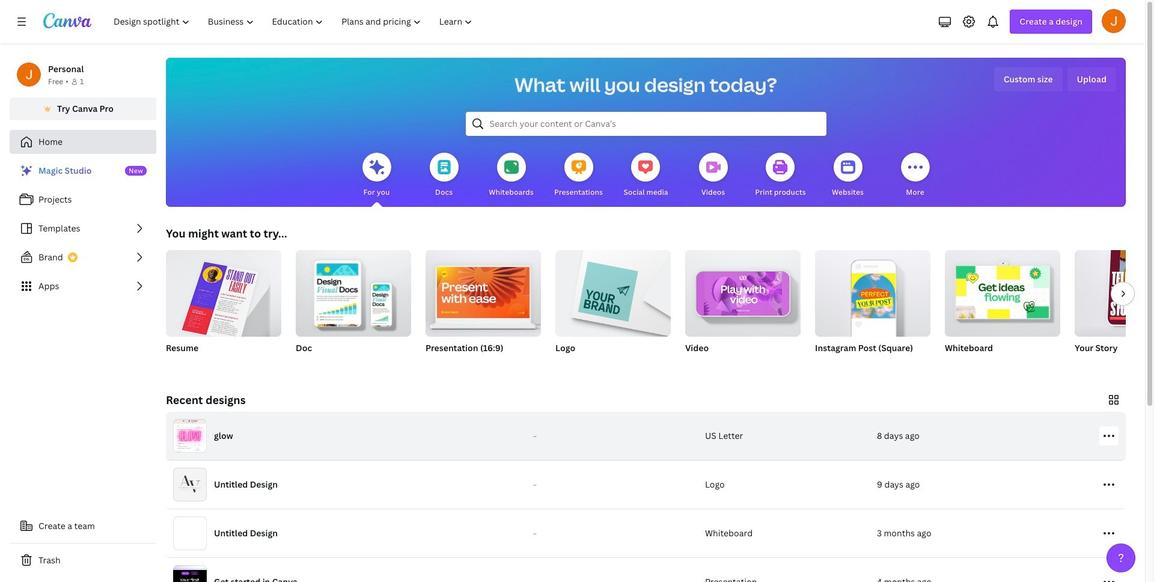 Task type: describe. For each thing, give the bounding box(es) containing it.
jeremy miller image
[[1103, 9, 1127, 33]]



Task type: vqa. For each thing, say whether or not it's contained in the screenshot.
list
yes



Task type: locate. For each thing, give the bounding box(es) containing it.
list
[[10, 159, 156, 298]]

Search search field
[[490, 112, 803, 135]]

None search field
[[466, 112, 827, 136]]

group
[[1076, 243, 1155, 369], [1076, 243, 1155, 337], [296, 245, 411, 369], [296, 245, 411, 337], [426, 245, 541, 369], [426, 245, 541, 337], [556, 245, 671, 369], [556, 245, 671, 337], [686, 245, 801, 369], [686, 245, 801, 337], [816, 245, 931, 369], [816, 245, 931, 337], [946, 245, 1061, 369], [946, 245, 1061, 337], [166, 250, 282, 369]]

top level navigation element
[[106, 10, 483, 34]]



